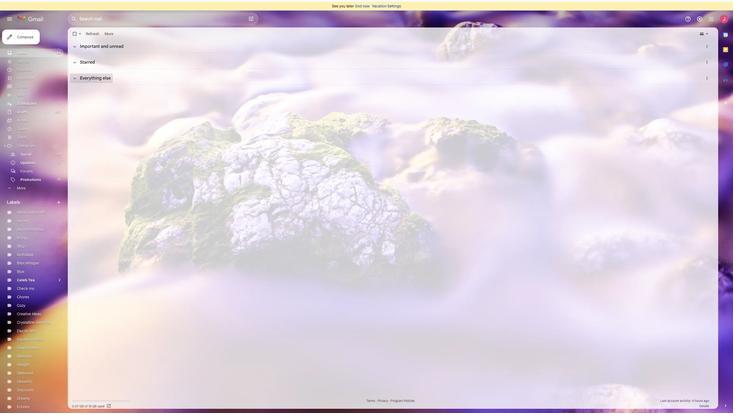 Task type: vqa. For each thing, say whether or not it's contained in the screenshot.
Best,
no



Task type: describe. For each thing, give the bounding box(es) containing it.
ago
[[704, 400, 709, 404]]

hours
[[695, 400, 703, 404]]

search mail image
[[69, 14, 79, 24]]

privacy link
[[378, 400, 388, 404]]

inbox section options image for important and unread
[[704, 44, 710, 49]]

dewdrop
[[36, 321, 51, 325]]

dazzle bliss
[[17, 329, 37, 334]]

drafts
[[17, 110, 28, 115]]

dreamy
[[17, 397, 30, 402]]

starred inside "labels" navigation
[[17, 59, 29, 64]]

trash
[[17, 135, 26, 140]]

refresh button
[[84, 29, 101, 39]]

aurora for aurora ethereal
[[17, 228, 28, 232]]

inbox link
[[17, 51, 27, 55]]

spam link
[[17, 127, 27, 132]]

settings image
[[697, 16, 703, 22]]

all mail link
[[17, 118, 29, 123]]

support image
[[685, 16, 691, 22]]

610
[[55, 110, 60, 114]]

refresh
[[86, 32, 99, 36]]

delivered link
[[17, 372, 33, 376]]

compose button
[[2, 30, 40, 44]]

whisper
[[25, 261, 39, 266]]

notifs
[[35, 211, 45, 215]]

social
[[20, 152, 31, 157]]

chats link
[[17, 84, 27, 89]]

bbq link
[[17, 244, 25, 249]]

privacy
[[378, 400, 388, 404]]

starred button
[[69, 57, 97, 68]]

more button
[[0, 184, 64, 193]]

scheduled link
[[17, 101, 36, 106]]

later
[[346, 4, 354, 8]]

account
[[667, 400, 679, 404]]

b-day link
[[17, 236, 28, 241]]

b-day
[[17, 236, 28, 241]]

everything
[[80, 76, 102, 81]]

echoes
[[17, 405, 29, 410]]

promotions link
[[20, 178, 41, 182]]

of
[[85, 405, 88, 409]]

details link
[[699, 405, 709, 409]]

bliss whisper
[[17, 261, 39, 266]]

ideas
[[32, 312, 41, 317]]

day
[[21, 236, 28, 241]]

dazzle bliss link
[[17, 329, 37, 334]]

aurora for aurora link
[[17, 219, 28, 224]]

check-ins link
[[17, 287, 34, 292]]

2
[[59, 279, 60, 283]]

starred inside starred dropdown button
[[80, 60, 95, 65]]

sent
[[17, 93, 25, 98]]

crystalline dewdrop link
[[17, 321, 51, 325]]

labels heading
[[7, 200, 56, 206]]

crystalline
[[17, 321, 35, 325]]

snoozed link
[[17, 68, 32, 72]]

creative
[[17, 312, 31, 317]]

all
[[17, 118, 21, 123]]

main menu image
[[6, 16, 13, 22]]

toggle split pane mode image
[[699, 31, 704, 37]]

desserts
[[17, 380, 32, 385]]

discounts
[[17, 389, 34, 393]]

categories link
[[17, 144, 35, 149]]

unread
[[109, 44, 124, 49]]

creative ideas link
[[17, 312, 41, 317]]

everything else
[[80, 76, 111, 81]]

snoozed
[[17, 68, 32, 72]]

and for notifs
[[28, 211, 34, 215]]

forums
[[20, 169, 33, 174]]

program policies link
[[391, 400, 415, 404]]

celeb tea
[[17, 278, 35, 283]]

ethereal
[[29, 228, 43, 232]]

4
[[692, 400, 694, 404]]

delight
[[17, 363, 29, 368]]

delivered
[[17, 372, 33, 376]]

alerts and notifs link
[[17, 211, 45, 215]]

delight link
[[17, 363, 29, 368]]

activity:
[[680, 400, 691, 404]]

updates
[[20, 161, 36, 166]]

spam
[[17, 127, 27, 132]]

forums link
[[20, 169, 33, 174]]

17
[[58, 161, 60, 165]]

check-ins
[[17, 287, 34, 292]]

crystalline dewdrop
[[17, 321, 51, 325]]

footer inside main content
[[68, 399, 714, 410]]

more for more button
[[17, 186, 26, 191]]

scheduled
[[17, 101, 36, 106]]

used
[[97, 405, 104, 409]]



Task type: locate. For each thing, give the bounding box(es) containing it.
cozy link
[[17, 304, 25, 309]]

1 vertical spatial bliss
[[29, 329, 37, 334]]

0.07
[[72, 405, 79, 409]]

· right terms
[[376, 400, 377, 404]]

1 horizontal spatial more
[[105, 32, 113, 36]]

program
[[391, 400, 403, 404]]

gmail image
[[17, 14, 46, 24]]

celeb tea link
[[17, 278, 35, 283]]

2 · from the left
[[389, 400, 390, 404]]

celeb
[[17, 278, 27, 283]]

show more messages. image left inbox section options image
[[701, 60, 702, 65]]

thread
[[27, 346, 39, 351]]

0 vertical spatial inbox section options image
[[704, 44, 710, 49]]

chores link
[[17, 295, 29, 300]]

1 vertical spatial inbox section options image
[[704, 76, 710, 81]]

1 horizontal spatial ·
[[389, 400, 390, 404]]

labels navigation
[[0, 28, 68, 414]]

0 vertical spatial important
[[80, 44, 100, 49]]

else
[[103, 76, 111, 81]]

categories
[[17, 144, 35, 149]]

social link
[[20, 152, 31, 157]]

harmony
[[29, 338, 44, 342]]

important for important link
[[17, 76, 33, 81]]

1 vertical spatial more
[[17, 186, 26, 191]]

last account activity: 4 hours ago details
[[660, 400, 709, 409]]

inbox section options image right show more messages. icon
[[704, 76, 710, 81]]

0 horizontal spatial and
[[28, 211, 34, 215]]

main content containing important and unread
[[68, 28, 718, 414]]

starred up everything
[[80, 60, 95, 65]]

10
[[57, 178, 60, 182]]

1 vertical spatial aurora
[[17, 228, 28, 232]]

gb
[[79, 405, 84, 409], [92, 405, 97, 409]]

0 vertical spatial and
[[101, 44, 108, 49]]

1 vertical spatial dazzle
[[17, 338, 28, 342]]

2 aurora from the top
[[17, 228, 28, 232]]

important
[[80, 44, 100, 49], [17, 76, 33, 81]]

1
[[59, 102, 60, 106]]

dead
[[17, 346, 26, 351]]

cozy
[[17, 304, 25, 309]]

1 vertical spatial show more messages. image
[[701, 60, 702, 65]]

1 · from the left
[[376, 400, 377, 404]]

details
[[699, 405, 709, 409]]

dazzle harmony link
[[17, 338, 44, 342]]

1 gb from the left
[[79, 405, 84, 409]]

follow link to manage storage image
[[107, 404, 112, 410]]

gb left "of"
[[79, 405, 84, 409]]

main content
[[68, 28, 718, 414]]

0 horizontal spatial more
[[17, 186, 26, 191]]

0 horizontal spatial starred
[[17, 59, 29, 64]]

inbox section options image for everything else
[[704, 76, 710, 81]]

important inside dropdown button
[[80, 44, 100, 49]]

0 vertical spatial show more messages. image
[[701, 44, 702, 49]]

chores
[[17, 295, 29, 300]]

more down promotions link
[[17, 186, 26, 191]]

updates link
[[20, 161, 36, 166]]

1 vertical spatial and
[[28, 211, 34, 215]]

see
[[332, 4, 338, 8]]

0 horizontal spatial bliss
[[17, 261, 25, 266]]

dazzle for dazzle harmony
[[17, 338, 28, 342]]

desserts link
[[17, 380, 32, 385]]

chats
[[17, 84, 27, 89]]

footer
[[68, 399, 714, 410]]

dazzle for dazzle bliss
[[17, 329, 28, 334]]

0 vertical spatial more
[[105, 32, 113, 36]]

2 show more messages. image from the top
[[701, 60, 702, 65]]

bliss down crystalline dewdrop link
[[29, 329, 37, 334]]

last
[[660, 400, 667, 404]]

blue
[[17, 270, 24, 275]]

dazzle
[[17, 329, 28, 334], [17, 338, 28, 342]]

aurora down alerts at the left of the page
[[17, 219, 28, 224]]

1 horizontal spatial bliss
[[29, 329, 37, 334]]

bliss whisper link
[[17, 261, 39, 266]]

delicious link
[[17, 355, 32, 359]]

bliss
[[17, 261, 25, 266], [29, 329, 37, 334]]

0 vertical spatial aurora
[[17, 219, 28, 224]]

dazzle up dead
[[17, 338, 28, 342]]

inbox section options image
[[704, 60, 710, 65]]

promotions
[[20, 178, 41, 182]]

15
[[88, 405, 91, 409]]

birthdaze
[[17, 253, 33, 258]]

inbox section options image down 'toggle split pane mode' icon
[[704, 44, 710, 49]]

blue link
[[17, 270, 24, 275]]

more up important and unread
[[105, 32, 113, 36]]

2 gb from the left
[[92, 405, 97, 409]]

1 aurora from the top
[[17, 219, 28, 224]]

and inside "labels" navigation
[[28, 211, 34, 215]]

1 show more messages. image from the top
[[701, 44, 702, 49]]

more button
[[102, 29, 116, 39]]

None checkbox
[[72, 31, 77, 37]]

starred up snoozed link
[[17, 59, 29, 64]]

important and unread
[[80, 44, 124, 49]]

policies
[[404, 400, 415, 404]]

more for more dropdown button
[[105, 32, 113, 36]]

0 vertical spatial dazzle
[[17, 329, 28, 334]]

dazzle harmony
[[17, 338, 44, 342]]

show more messages. image
[[701, 44, 702, 49], [701, 60, 702, 65]]

birthdaze link
[[17, 253, 33, 258]]

starred link
[[17, 59, 29, 64]]

1 horizontal spatial gb
[[92, 405, 97, 409]]

and right alerts at the left of the page
[[28, 211, 34, 215]]

show more messages. image for starred
[[701, 60, 702, 65]]

everything else button
[[69, 73, 113, 84]]

check-
[[17, 287, 29, 292]]

important down the refresh
[[80, 44, 100, 49]]

mail
[[22, 118, 29, 123]]

dead thread
[[17, 346, 39, 351]]

63
[[57, 51, 60, 55]]

important link
[[17, 76, 33, 81]]

gb right 15
[[92, 405, 97, 409]]

2 dazzle from the top
[[17, 338, 28, 342]]

b-
[[17, 236, 21, 241]]

0 horizontal spatial gb
[[79, 405, 84, 409]]

important for important and unread
[[80, 44, 100, 49]]

61
[[57, 153, 60, 157]]

aurora link
[[17, 219, 28, 224]]

sent link
[[17, 93, 25, 98]]

0 vertical spatial bliss
[[17, 261, 25, 266]]

alerts and notifs
[[17, 211, 45, 215]]

footer containing terms
[[68, 399, 714, 410]]

more inside button
[[17, 186, 26, 191]]

more
[[105, 32, 113, 36], [17, 186, 26, 191]]

more inside dropdown button
[[105, 32, 113, 36]]

1 vertical spatial important
[[17, 76, 33, 81]]

drafts link
[[17, 110, 28, 115]]

inbox section options image
[[704, 44, 710, 49], [704, 76, 710, 81]]

vacation
[[372, 4, 387, 8]]

· right privacy
[[389, 400, 390, 404]]

dead thread link
[[17, 346, 39, 351]]

aurora ethereal
[[17, 228, 43, 232]]

and for unread
[[101, 44, 108, 49]]

aurora ethereal link
[[17, 228, 43, 232]]

alerts
[[17, 211, 27, 215]]

labels
[[7, 200, 20, 206]]

bliss up the blue link
[[17, 261, 25, 266]]

trash link
[[17, 135, 26, 140]]

and inside dropdown button
[[101, 44, 108, 49]]

1 horizontal spatial important
[[80, 44, 100, 49]]

important down snoozed link
[[17, 76, 33, 81]]

1 horizontal spatial starred
[[80, 60, 95, 65]]

show more messages. image down 'toggle split pane mode' icon
[[701, 44, 702, 49]]

show more messages. image
[[701, 76, 702, 81]]

None search field
[[68, 13, 258, 25]]

Search mail text field
[[79, 16, 233, 22]]

dazzle down "crystalline"
[[17, 329, 28, 334]]

delicious
[[17, 355, 32, 359]]

all mail
[[17, 118, 29, 123]]

now
[[363, 4, 370, 8]]

show more messages. image for important and unread
[[701, 44, 702, 49]]

0 horizontal spatial ·
[[376, 400, 377, 404]]

1 horizontal spatial and
[[101, 44, 108, 49]]

important inside "labels" navigation
[[17, 76, 33, 81]]

and
[[101, 44, 108, 49], [28, 211, 34, 215]]

1 dazzle from the top
[[17, 329, 28, 334]]

tab list
[[718, 28, 733, 395]]

and left unread
[[101, 44, 108, 49]]

aurora down aurora link
[[17, 228, 28, 232]]

advanced search options image
[[246, 14, 256, 24]]

0 horizontal spatial important
[[17, 76, 33, 81]]



